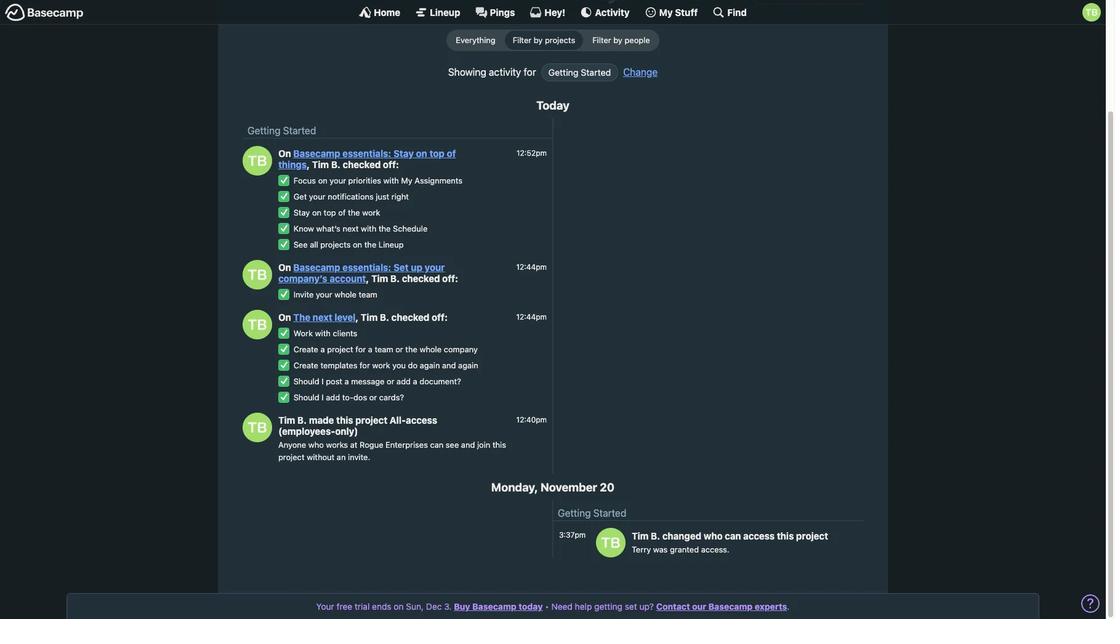 Task type: vqa. For each thing, say whether or not it's contained in the screenshot.
Tim Burton icon related to Basecamp essentials: Set up your company's account
yes



Task type: locate. For each thing, give the bounding box(es) containing it.
up?
[[640, 601, 654, 612]]

started
[[581, 67, 611, 77], [283, 125, 316, 136], [594, 508, 627, 519]]

essentials: down see all projects on the lineup link
[[343, 262, 392, 273]]

getting started link up "things"
[[248, 125, 316, 136]]

0 vertical spatial should
[[294, 376, 320, 386]]

with down "the next level" link
[[315, 328, 331, 338]]

0 vertical spatial this
[[336, 415, 353, 426]]

get your notifications just right
[[294, 191, 409, 201]]

2 horizontal spatial ,
[[366, 273, 369, 284]]

again down company
[[458, 360, 479, 370]]

2 12:44pm element from the top
[[517, 312, 547, 321]]

the next level link
[[294, 312, 356, 323]]

next up the see all projects on the lineup
[[343, 223, 359, 233]]

getting for on
[[248, 125, 281, 136]]

the for work
[[348, 207, 360, 217]]

ends
[[372, 601, 392, 612]]

off: for on
[[383, 159, 399, 170]]

filter inside submit
[[513, 35, 532, 45]]

0 vertical spatial top
[[430, 148, 445, 159]]

getting up "things"
[[248, 125, 281, 136]]

sun,
[[406, 601, 424, 612]]

should i add to-dos or cards?
[[294, 392, 404, 402]]

0 horizontal spatial and
[[442, 360, 456, 370]]

top up what's on the left of page
[[324, 207, 336, 217]]

0 vertical spatial essentials:
[[343, 148, 392, 159]]

essentials: up priorities
[[343, 148, 392, 159]]

hey!
[[545, 6, 566, 18]]

2 vertical spatial started
[[594, 508, 627, 519]]

0 vertical spatial i
[[322, 376, 324, 386]]

this
[[336, 415, 353, 426], [493, 440, 506, 450], [777, 530, 794, 542]]

1 should from the top
[[294, 376, 320, 386]]

getting started up 3:37pm on the bottom right of page
[[558, 508, 627, 519]]

1 12:44pm from the top
[[517, 262, 547, 272]]

2 tim burton image from the top
[[243, 310, 272, 339]]

of up assignments
[[447, 148, 456, 159]]

1 horizontal spatial tim burton image
[[596, 528, 626, 558]]

with up just
[[384, 175, 399, 185]]

the down know what's next with the schedule
[[365, 239, 377, 249]]

assignments
[[415, 175, 463, 185]]

1 horizontal spatial add
[[397, 376, 411, 386]]

invite your whole team link
[[294, 289, 378, 299]]

my up right
[[401, 175, 413, 185]]

join
[[477, 440, 491, 450]]

1 vertical spatial whole
[[420, 344, 442, 354]]

1 horizontal spatial whole
[[420, 344, 442, 354]]

0 vertical spatial tim burton image
[[1083, 3, 1102, 22]]

0 horizontal spatial of
[[338, 207, 346, 217]]

who
[[309, 440, 324, 450], [704, 530, 723, 542]]

1 vertical spatial or
[[387, 376, 395, 386]]

access
[[406, 415, 437, 426], [744, 530, 775, 542]]

essentials: inside basecamp essentials: set up your company's account
[[343, 262, 392, 273]]

0 vertical spatial 12:44pm element
[[517, 262, 547, 272]]

stay down get
[[294, 207, 310, 217]]

,       tim b. checked off: up priorities
[[307, 159, 399, 170]]

2 vertical spatial tim burton image
[[596, 528, 626, 558]]

1 vertical spatial can
[[725, 530, 742, 542]]

can left see
[[430, 440, 444, 450]]

1 horizontal spatial or
[[387, 376, 395, 386]]

off: up company
[[432, 312, 448, 323]]

off: right up
[[443, 273, 458, 284]]

a
[[321, 344, 325, 354], [368, 344, 373, 354], [345, 376, 349, 386], [413, 376, 418, 386]]

0 vertical spatial can
[[430, 440, 444, 450]]

1 create from the top
[[294, 344, 319, 354]]

2 vertical spatial getting started
[[558, 508, 627, 519]]

0 horizontal spatial filter
[[513, 35, 532, 45]]

filter inside submit
[[593, 35, 612, 45]]

filter for filter by projects
[[513, 35, 532, 45]]

should i post a message or add a document? link
[[294, 376, 461, 386]]

2 by from the left
[[614, 35, 623, 45]]

tim burton image left the
[[243, 310, 272, 339]]

0 vertical spatial 12:44pm
[[517, 262, 547, 272]]

filter down pings
[[513, 35, 532, 45]]

0 vertical spatial my
[[660, 6, 673, 18]]

tim b. made this project all-access (employees-only)
[[278, 415, 437, 437]]

for up message
[[360, 360, 370, 370]]

a down do
[[413, 376, 418, 386]]

1 vertical spatial add
[[326, 392, 340, 402]]

on up assignments
[[416, 148, 428, 159]]

create for create templates for work you do again and again
[[294, 360, 319, 370]]

12:44pm for basecamp essentials: set up your company's account
[[517, 262, 547, 272]]

tim burton image left anyone
[[243, 413, 272, 442]]

0 vertical spatial of
[[447, 148, 456, 159]]

1 vertical spatial tim burton image
[[243, 310, 272, 339]]

b. up create a project for a team or the whole company
[[380, 312, 389, 323]]

you
[[393, 360, 406, 370]]

the left schedule
[[379, 223, 391, 233]]

today
[[537, 98, 570, 112]]

getting started link up 3:37pm on the bottom right of page
[[558, 508, 627, 519]]

monday, november 20
[[492, 481, 615, 494]]

schedule
[[393, 223, 428, 233]]

filter down activity link
[[593, 35, 612, 45]]

12:44pm element
[[517, 262, 547, 272], [517, 312, 547, 321]]

notifications
[[328, 191, 374, 201]]

by inside submit
[[534, 35, 543, 45]]

your
[[316, 601, 334, 612]]

find button
[[713, 6, 747, 18]]

checked down schedule
[[402, 273, 440, 284]]

checked up priorities
[[343, 159, 381, 170]]

again
[[420, 360, 440, 370], [458, 360, 479, 370]]

1 by from the left
[[534, 35, 543, 45]]

1 vertical spatial i
[[322, 392, 324, 402]]

the for lineup
[[365, 239, 377, 249]]

2 essentials: from the top
[[343, 262, 392, 273]]

basecamp inside basecamp essentials: set up your company's account
[[294, 262, 340, 273]]

b. up 'was' at the bottom right
[[651, 530, 661, 542]]

lineup up everything
[[430, 6, 461, 18]]

on for basecamp essentials: set up your company's account
[[278, 262, 294, 273]]

of down notifications
[[338, 207, 346, 217]]

lineup
[[430, 6, 461, 18], [379, 239, 404, 249]]

priorities
[[349, 175, 381, 185]]

whole down account
[[335, 289, 357, 299]]

getting down filter activity 'group'
[[549, 67, 579, 77]]

anyone
[[278, 440, 306, 450]]

and up document?
[[442, 360, 456, 370]]

next for with
[[343, 223, 359, 233]]

tim right level
[[361, 312, 378, 323]]

and left join
[[461, 440, 475, 450]]

0 vertical spatial checked
[[343, 159, 381, 170]]

1 vertical spatial getting
[[248, 125, 281, 136]]

2 vertical spatial for
[[360, 360, 370, 370]]

tim burton image
[[1083, 3, 1102, 22], [243, 260, 272, 289], [596, 528, 626, 558]]

1 vertical spatial tim burton image
[[243, 260, 272, 289]]

0 vertical spatial team
[[359, 289, 378, 299]]

projects inside submit
[[545, 35, 576, 45]]

hey! button
[[530, 6, 566, 18]]

started down 20 at bottom right
[[594, 508, 627, 519]]

0 horizontal spatial lineup
[[379, 239, 404, 249]]

1 vertical spatial projects
[[321, 239, 351, 249]]

1 vertical spatial 12:44pm
[[517, 312, 547, 321]]

project inside anyone who works at rogue enterprises can see and join this project without an invite.
[[278, 452, 305, 462]]

filter
[[513, 35, 532, 45], [593, 35, 612, 45]]

basecamp down all
[[294, 262, 340, 273]]

getting started link for on
[[248, 125, 316, 136]]

lineup down schedule
[[379, 239, 404, 249]]

2 on from the top
[[278, 262, 294, 273]]

tim up the terry
[[632, 530, 649, 542]]

of inside basecamp essentials: stay on top of things
[[447, 148, 456, 159]]

lineup link
[[415, 6, 461, 18]]

1 horizontal spatial this
[[493, 440, 506, 450]]

2 again from the left
[[458, 360, 479, 370]]

2 horizontal spatial this
[[777, 530, 794, 542]]

by down hey! popup button
[[534, 35, 543, 45]]

1 horizontal spatial with
[[361, 223, 377, 233]]

invite.
[[348, 452, 370, 462]]

can inside anyone who works at rogue enterprises can see and join this project without an invite.
[[430, 440, 444, 450]]

this inside anyone who works at rogue enterprises can see and join this project without an invite.
[[493, 440, 506, 450]]

, up "focus"
[[307, 159, 310, 170]]

1 horizontal spatial of
[[447, 148, 456, 159]]

my
[[660, 6, 673, 18], [401, 175, 413, 185]]

Filter by people submit
[[585, 31, 658, 50]]

started for on
[[283, 125, 316, 136]]

0 vertical spatial getting
[[549, 67, 579, 77]]

off: up focus on your priorities with my assignments link
[[383, 159, 399, 170]]

0 vertical spatial who
[[309, 440, 324, 450]]

0 vertical spatial projects
[[545, 35, 576, 45]]

, left the set
[[366, 273, 369, 284]]

work
[[362, 207, 380, 217], [372, 360, 390, 370]]

checked up create a project for a team or the whole company
[[392, 312, 430, 323]]

work with clients link
[[294, 328, 357, 338]]

1 vertical spatial create
[[294, 360, 319, 370]]

1 i from the top
[[322, 376, 324, 386]]

should left post on the left bottom
[[294, 376, 320, 386]]

2 12:44pm from the top
[[517, 312, 547, 321]]

1 horizontal spatial again
[[458, 360, 479, 370]]

0 vertical spatial create
[[294, 344, 319, 354]]

0 vertical spatial on
[[278, 148, 294, 159]]

can up access.
[[725, 530, 742, 542]]

1 horizontal spatial who
[[704, 530, 723, 542]]

0 horizontal spatial stay
[[294, 207, 310, 217]]

0 vertical spatial ,
[[307, 159, 310, 170]]

1 12:44pm element from the top
[[517, 262, 547, 272]]

0 horizontal spatial by
[[534, 35, 543, 45]]

1 vertical spatial and
[[461, 440, 475, 450]]

12:52pm
[[517, 148, 547, 158]]

i left post on the left bottom
[[322, 376, 324, 386]]

,       tim b. checked off: down schedule
[[366, 273, 458, 284]]

1 vertical spatial next
[[313, 312, 333, 323]]

stay up focus on your priorities with my assignments
[[394, 148, 414, 159]]

message
[[351, 376, 385, 386]]

by for people
[[614, 35, 623, 45]]

activity link
[[581, 6, 630, 18]]

by left the "people"
[[614, 35, 623, 45]]

see
[[294, 239, 308, 249]]

1 vertical spatial on
[[278, 262, 294, 273]]

create a project for a team or the whole company link
[[294, 344, 478, 354]]

main element
[[0, 0, 1107, 25]]

1 vertical spatial essentials:
[[343, 262, 392, 273]]

for for activity
[[524, 66, 536, 77]]

home
[[374, 6, 401, 18]]

1 vertical spatial ,
[[366, 273, 369, 284]]

or right dos
[[370, 392, 377, 402]]

basecamp up "focus"
[[294, 148, 340, 159]]

tim burton image for on
[[243, 260, 272, 289]]

,       tim b. checked off: for set
[[366, 273, 458, 284]]

tim burton image left "things"
[[243, 146, 272, 175]]

tim burton image
[[243, 146, 272, 175], [243, 310, 272, 339], [243, 413, 272, 442]]

i for add
[[322, 392, 324, 402]]

0 horizontal spatial tim burton image
[[243, 260, 272, 289]]

create templates for work you do again and again link
[[294, 360, 479, 370]]

getting started up "things"
[[248, 125, 316, 136]]

0 horizontal spatial next
[[313, 312, 333, 323]]

tim burton image inside main element
[[1083, 3, 1102, 22]]

getting started link for tim b. changed who can access this project
[[558, 508, 627, 519]]

, up clients
[[356, 312, 359, 323]]

stay
[[394, 148, 414, 159], [294, 207, 310, 217]]

1 vertical spatial getting started
[[248, 125, 316, 136]]

1 vertical spatial of
[[338, 207, 346, 217]]

getting started for on
[[248, 125, 316, 136]]

project
[[327, 344, 354, 354], [356, 415, 388, 426], [278, 452, 305, 462], [797, 530, 829, 542]]

projects
[[545, 35, 576, 45], [321, 239, 351, 249]]

dec
[[426, 601, 442, 612]]

team down basecamp essentials: set up your company's account link
[[359, 289, 378, 299]]

projects down hey!
[[545, 35, 576, 45]]

1 vertical spatial who
[[704, 530, 723, 542]]

work with clients
[[294, 328, 357, 338]]

who up without
[[309, 440, 324, 450]]

my stuff
[[660, 6, 698, 18]]

who up access.
[[704, 530, 723, 542]]

0 vertical spatial with
[[384, 175, 399, 185]]

tim burton image for the next level
[[243, 310, 272, 339]]

filter by people
[[593, 35, 650, 45]]

team up create templates for work you do again and again
[[375, 344, 394, 354]]

showing activity for
[[448, 66, 536, 77]]

getting started down filter activity 'group'
[[549, 67, 611, 77]]

getting up 3:37pm on the bottom right of page
[[558, 508, 591, 519]]

(employees-
[[278, 426, 335, 437]]

or up "you" at the left bottom of page
[[396, 344, 403, 354]]

work up know what's next with the schedule link
[[362, 207, 380, 217]]

1 horizontal spatial stay
[[394, 148, 414, 159]]

for down clients
[[356, 344, 366, 354]]

12:44pm for the next level
[[517, 312, 547, 321]]

•
[[545, 601, 549, 612]]

1 horizontal spatial projects
[[545, 35, 576, 45]]

should up the made
[[294, 392, 320, 402]]

1 vertical spatial ,       tim b. checked off:
[[366, 273, 458, 284]]

work up should i post a message or add a document?
[[372, 360, 390, 370]]

basecamp essentials: stay on top of things link
[[278, 148, 456, 170]]

clients
[[333, 328, 357, 338]]

b. left the made
[[298, 415, 307, 426]]

1 filter from the left
[[513, 35, 532, 45]]

1 horizontal spatial by
[[614, 35, 623, 45]]

create for create a project for a team or the whole company
[[294, 344, 319, 354]]

changed
[[663, 530, 702, 542]]

top inside basecamp essentials: stay on top of things
[[430, 148, 445, 159]]

1 horizontal spatial access
[[744, 530, 775, 542]]

1 vertical spatial off:
[[443, 273, 458, 284]]

0 vertical spatial next
[[343, 223, 359, 233]]

2 create from the top
[[294, 360, 319, 370]]

change
[[624, 66, 658, 77]]

i
[[322, 376, 324, 386], [322, 392, 324, 402]]

1 on from the top
[[278, 148, 294, 159]]

0 horizontal spatial access
[[406, 415, 437, 426]]

1 vertical spatial stay
[[294, 207, 310, 217]]

2 filter from the left
[[593, 35, 612, 45]]

basecamp
[[294, 148, 340, 159], [294, 262, 340, 273], [473, 601, 517, 612], [709, 601, 753, 612]]

for for templates
[[360, 360, 370, 370]]

0 horizontal spatial ,
[[307, 159, 310, 170]]

1 horizontal spatial and
[[461, 440, 475, 450]]

your right up
[[425, 262, 445, 273]]

tim burton image for tim b. changed who can access this project
[[596, 528, 626, 558]]

works
[[326, 440, 348, 450]]

1 vertical spatial checked
[[402, 273, 440, 284]]

1 vertical spatial should
[[294, 392, 320, 402]]

1 horizontal spatial lineup
[[430, 6, 461, 18]]

should for should i post a message or add a document?
[[294, 376, 320, 386]]

tim up anyone
[[278, 415, 295, 426]]

again right do
[[420, 360, 440, 370]]

top up assignments
[[430, 148, 445, 159]]

started up "things"
[[283, 125, 316, 136]]

set
[[394, 262, 409, 273]]

2 vertical spatial getting
[[558, 508, 591, 519]]

2 i from the top
[[322, 392, 324, 402]]

know
[[294, 223, 314, 233]]

2 should from the top
[[294, 392, 320, 402]]

to-
[[342, 392, 354, 402]]

0 horizontal spatial who
[[309, 440, 324, 450]]

essentials: inside basecamp essentials: stay on top of things
[[343, 148, 392, 159]]

my left stuff
[[660, 6, 673, 18]]

add down "you" at the left bottom of page
[[397, 376, 411, 386]]

get your notifications just right link
[[294, 191, 409, 201]]

add left to-
[[326, 392, 340, 402]]

1 horizontal spatial getting started link
[[558, 508, 627, 519]]

0 vertical spatial stay
[[394, 148, 414, 159]]

2 vertical spatial ,
[[356, 312, 359, 323]]

by inside submit
[[614, 35, 623, 45]]

team
[[359, 289, 378, 299], [375, 344, 394, 354]]

getting for tim b. changed who can access this project
[[558, 508, 591, 519]]

basecamp right buy
[[473, 601, 517, 612]]

for right activity
[[524, 66, 536, 77]]

basecamp essentials: set up your company's account
[[278, 262, 445, 284]]

projects down what's on the left of page
[[321, 239, 351, 249]]

3 on from the top
[[278, 312, 291, 323]]

0 horizontal spatial my
[[401, 175, 413, 185]]

, for account
[[366, 273, 369, 284]]

enterprises
[[386, 440, 428, 450]]

0 horizontal spatial this
[[336, 415, 353, 426]]

showing
[[448, 66, 487, 77]]

filter for filter by people
[[593, 35, 612, 45]]

1 tim burton image from the top
[[243, 146, 272, 175]]

0 vertical spatial access
[[406, 415, 437, 426]]

with up the see all projects on the lineup
[[361, 223, 377, 233]]

know what's next with the schedule
[[294, 223, 428, 233]]

or
[[396, 344, 403, 354], [387, 376, 395, 386], [370, 392, 377, 402]]

next up work with clients link on the bottom of the page
[[313, 312, 333, 323]]

12:44pm element for the next level
[[517, 312, 547, 321]]

next for level
[[313, 312, 333, 323]]

1 essentials: from the top
[[343, 148, 392, 159]]



Task type: describe. For each thing, give the bounding box(es) containing it.
only)
[[335, 426, 358, 437]]

or for cards?
[[370, 392, 377, 402]]

home link
[[359, 6, 401, 18]]

i for post
[[322, 376, 324, 386]]

change link
[[624, 64, 658, 79]]

tim left the set
[[372, 273, 388, 284]]

made
[[309, 415, 334, 426]]

0 horizontal spatial whole
[[335, 289, 357, 299]]

your free trial ends on sun, dec  3. buy basecamp today • need help getting set up? contact our basecamp experts .
[[316, 601, 790, 612]]

without
[[307, 452, 335, 462]]

,       tim b. checked off: for stay
[[307, 159, 399, 170]]

on down know what's next with the schedule link
[[353, 239, 362, 249]]

a down work with clients
[[321, 344, 325, 354]]

all-
[[390, 415, 406, 426]]

getting started for tim b. changed who can access this project
[[558, 508, 627, 519]]

3:37pm
[[559, 531, 586, 540]]

the for schedule
[[379, 223, 391, 233]]

project inside tim b. made this project all-access (employees-only)
[[356, 415, 388, 426]]

b. inside tim b. made this project all-access (employees-only)
[[298, 415, 307, 426]]

contact
[[657, 601, 690, 612]]

Filter by projects submit
[[505, 31, 584, 50]]

0 horizontal spatial add
[[326, 392, 340, 402]]

a up create templates for work you do again and again
[[368, 344, 373, 354]]

company's
[[278, 273, 328, 284]]

off: for up
[[443, 273, 458, 284]]

help
[[575, 601, 592, 612]]

checked for set
[[402, 273, 440, 284]]

experts
[[755, 601, 788, 612]]

set
[[625, 601, 638, 612]]

focus
[[294, 175, 316, 185]]

0 vertical spatial getting started
[[549, 67, 611, 77]]

buy basecamp today link
[[454, 601, 543, 612]]

projects for all
[[321, 239, 351, 249]]

0 vertical spatial work
[[362, 207, 380, 217]]

tim burton image for basecamp essentials: stay on top of things
[[243, 146, 272, 175]]

started for tim b. changed who can access this project
[[594, 508, 627, 519]]

stay on top of the work
[[294, 207, 380, 217]]

at
[[350, 440, 358, 450]]

our
[[693, 601, 707, 612]]

on up what's on the left of page
[[312, 207, 322, 217]]

an
[[337, 452, 346, 462]]

create a project for a team or the whole company
[[294, 344, 478, 354]]

b. up notifications
[[331, 159, 341, 170]]

anyone who works at rogue enterprises can see and join this project without an invite.
[[278, 440, 506, 462]]

who inside anyone who works at rogue enterprises can see and join this project without an invite.
[[309, 440, 324, 450]]

just
[[376, 191, 390, 201]]

.
[[788, 601, 790, 612]]

filter by projects
[[513, 35, 576, 45]]

1 vertical spatial with
[[361, 223, 377, 233]]

tim inside tim b. made this project all-access (employees-only)
[[278, 415, 295, 426]]

templates
[[321, 360, 358, 370]]

access.
[[702, 545, 730, 554]]

and inside anyone who works at rogue enterprises can see and join this project without an invite.
[[461, 440, 475, 450]]

basecamp essentials: set up your company's account link
[[278, 262, 445, 284]]

12:40pm
[[517, 415, 547, 424]]

work
[[294, 328, 313, 338]]

free
[[337, 601, 353, 612]]

trial
[[355, 601, 370, 612]]

2 vertical spatial checked
[[392, 312, 430, 323]]

people
[[625, 35, 650, 45]]

granted
[[670, 545, 699, 554]]

should for should i add to-dos or cards?
[[294, 392, 320, 402]]

this inside tim b. made this project all-access (employees-only)
[[336, 415, 353, 426]]

do
[[408, 360, 418, 370]]

the up do
[[406, 344, 418, 354]]

the
[[294, 312, 311, 323]]

post
[[326, 376, 343, 386]]

was
[[654, 545, 668, 554]]

invite
[[294, 289, 314, 299]]

b. left up
[[391, 273, 400, 284]]

on inside basecamp essentials: stay on top of things
[[416, 148, 428, 159]]

dos
[[354, 392, 367, 402]]

my stuff button
[[645, 6, 698, 18]]

pings button
[[475, 6, 515, 18]]

pings
[[490, 6, 515, 18]]

should i add to-dos or cards? link
[[294, 392, 404, 402]]

0 vertical spatial started
[[581, 67, 611, 77]]

Everything submit
[[448, 31, 504, 50]]

switch accounts image
[[5, 3, 84, 22]]

create templates for work you do again and again
[[294, 360, 479, 370]]

getting
[[595, 601, 623, 612]]

your up notifications
[[330, 175, 346, 185]]

1 vertical spatial lineup
[[379, 239, 404, 249]]

contact our basecamp experts link
[[657, 601, 788, 612]]

monday,
[[492, 481, 538, 494]]

essentials: for stay
[[343, 148, 392, 159]]

access inside tim b. made this project all-access (employees-only)
[[406, 415, 437, 426]]

1 horizontal spatial can
[[725, 530, 742, 542]]

0 vertical spatial and
[[442, 360, 456, 370]]

your right the invite
[[316, 289, 333, 299]]

on right "focus"
[[318, 175, 328, 185]]

on for basecamp essentials: stay on top of things
[[278, 148, 294, 159]]

right
[[392, 191, 409, 201]]

checked for stay
[[343, 159, 381, 170]]

terry was granted access.
[[632, 545, 730, 554]]

3 tim burton image from the top
[[243, 413, 272, 442]]

lineup inside lineup link
[[430, 6, 461, 18]]

0 vertical spatial add
[[397, 376, 411, 386]]

2 horizontal spatial with
[[384, 175, 399, 185]]

stuff
[[675, 6, 698, 18]]

2 vertical spatial this
[[777, 530, 794, 542]]

1 again from the left
[[420, 360, 440, 370]]

1 vertical spatial top
[[324, 207, 336, 217]]

on left the sun,
[[394, 601, 404, 612]]

1 vertical spatial for
[[356, 344, 366, 354]]

what's
[[316, 223, 341, 233]]

cards?
[[379, 392, 404, 402]]

terry
[[632, 545, 651, 554]]

tim up "focus"
[[312, 159, 329, 170]]

or for add
[[387, 376, 395, 386]]

see
[[446, 440, 459, 450]]

find
[[728, 6, 747, 18]]

, for things
[[307, 159, 310, 170]]

level
[[335, 312, 356, 323]]

focus on your priorities with my assignments link
[[294, 175, 463, 185]]

20
[[600, 481, 615, 494]]

basecamp inside basecamp essentials: stay on top of things
[[294, 148, 340, 159]]

know what's next with the schedule link
[[294, 223, 428, 233]]

everything
[[456, 35, 496, 45]]

2 vertical spatial off:
[[432, 312, 448, 323]]

by for projects
[[534, 35, 543, 45]]

tim b. changed who can access this project
[[632, 530, 829, 542]]

3:37pm element
[[559, 531, 586, 540]]

0 horizontal spatial with
[[315, 328, 331, 338]]

1 vertical spatial work
[[372, 360, 390, 370]]

see all projects on the lineup link
[[294, 239, 404, 249]]

essentials: for set
[[343, 262, 392, 273]]

your right get
[[309, 191, 326, 201]]

12:40pm element
[[517, 415, 547, 424]]

12:52pm element
[[517, 148, 547, 158]]

today
[[519, 601, 543, 612]]

stay inside basecamp essentials: stay on top of things
[[394, 148, 414, 159]]

should i post a message or add a document?
[[294, 376, 461, 386]]

basecamp essentials: stay on top of things
[[278, 148, 456, 170]]

my inside 'popup button'
[[660, 6, 673, 18]]

1 vertical spatial team
[[375, 344, 394, 354]]

november
[[541, 481, 598, 494]]

a right post on the left bottom
[[345, 376, 349, 386]]

2 horizontal spatial or
[[396, 344, 403, 354]]

1 horizontal spatial ,
[[356, 312, 359, 323]]

1 vertical spatial access
[[744, 530, 775, 542]]

projects for by
[[545, 35, 576, 45]]

invite your whole team
[[294, 289, 378, 299]]

activity
[[489, 66, 521, 77]]

your inside basecamp essentials: set up your company's account
[[425, 262, 445, 273]]

filter activity group
[[447, 30, 660, 51]]

up
[[411, 262, 423, 273]]

12:44pm element for basecamp essentials: set up your company's account
[[517, 262, 547, 272]]

basecamp right our
[[709, 601, 753, 612]]

company
[[444, 344, 478, 354]]



